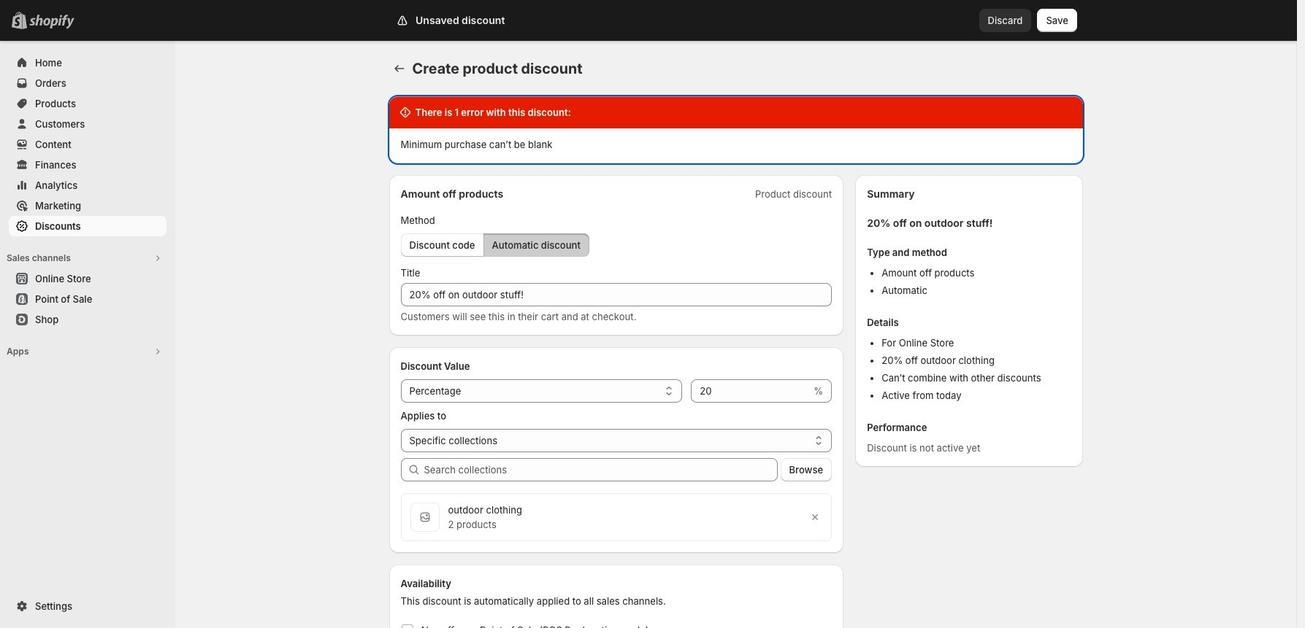 Task type: vqa. For each thing, say whether or not it's contained in the screenshot.
text box
yes



Task type: describe. For each thing, give the bounding box(es) containing it.
shopify image
[[29, 15, 75, 29]]



Task type: locate. For each thing, give the bounding box(es) containing it.
None text field
[[401, 283, 832, 307], [691, 380, 811, 403], [401, 283, 832, 307], [691, 380, 811, 403]]

Search collections text field
[[424, 459, 778, 482]]



